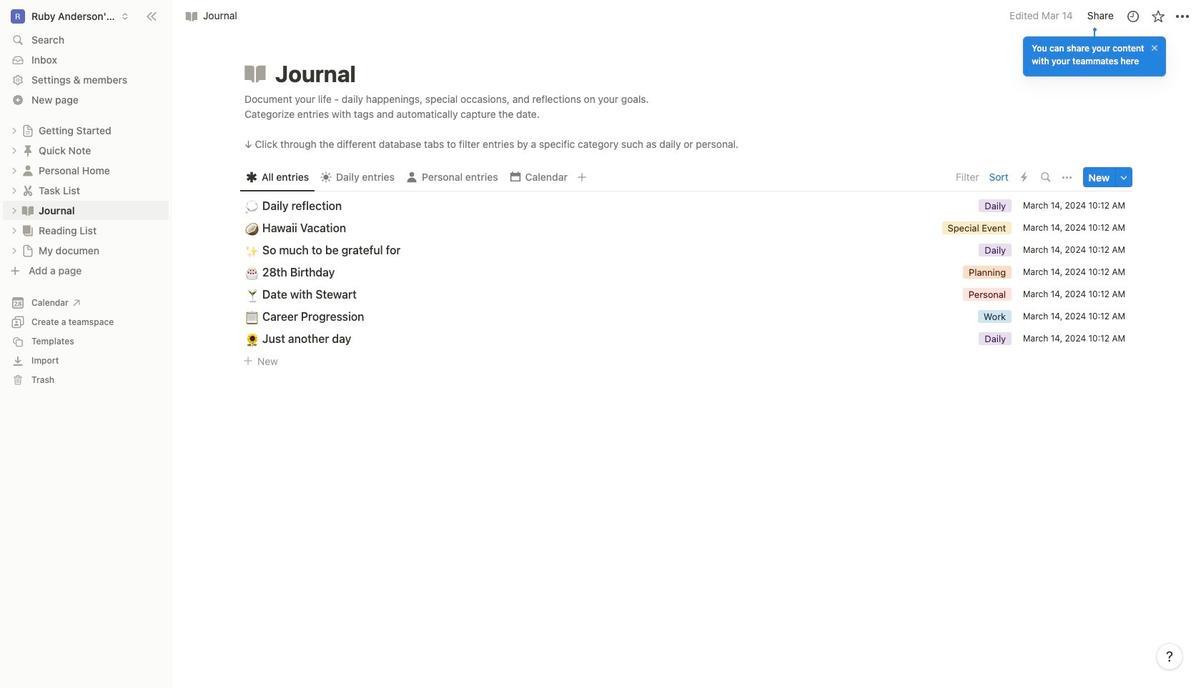 Task type: describe. For each thing, give the bounding box(es) containing it.
2 open image from the top
[[10, 186, 19, 195]]

favorite image
[[1151, 9, 1165, 23]]

change page icon image for 2nd open image from the top of the page
[[21, 143, 35, 158]]

1 open image from the top
[[10, 126, 19, 135]]

2 tab from the left
[[315, 168, 400, 188]]

close sidebar image
[[146, 10, 157, 22]]

1 open image from the top
[[10, 166, 19, 175]]

2 open image from the top
[[10, 146, 19, 155]]

create and view automations image
[[1021, 173, 1028, 183]]

change page icon image for 3rd open icon from the bottom
[[21, 163, 35, 178]]

3 open image from the top
[[10, 226, 19, 235]]

change page icon image for 2nd open image from the bottom
[[21, 223, 35, 238]]

🌻 image
[[245, 330, 259, 348]]

🍸 image
[[245, 286, 259, 304]]



Task type: locate. For each thing, give the bounding box(es) containing it.
🎂 image
[[245, 264, 259, 281]]

3 open image from the top
[[10, 206, 19, 215]]

change page icon image for third open icon from the top of the page
[[21, 203, 35, 218]]

change page icon image for second open icon from the bottom
[[21, 183, 35, 198]]

open image
[[10, 126, 19, 135], [10, 146, 19, 155], [10, 226, 19, 235], [10, 246, 19, 255]]

change page icon image for fourth open image
[[21, 244, 34, 257]]

0 vertical spatial open image
[[10, 166, 19, 175]]

🥥 image
[[245, 219, 259, 237]]

tab
[[240, 168, 315, 188], [315, 168, 400, 188], [400, 168, 504, 188], [504, 168, 573, 188]]

4 tab from the left
[[504, 168, 573, 188]]

change page icon image
[[242, 61, 268, 87], [21, 124, 34, 137], [21, 143, 35, 158], [21, 163, 35, 178], [21, 183, 35, 198], [21, 203, 35, 218], [21, 223, 35, 238], [21, 244, 34, 257]]

📋 image
[[245, 308, 259, 326]]

change page icon image for 1st open image
[[21, 124, 34, 137]]

2 vertical spatial open image
[[10, 206, 19, 215]]

💭 image
[[245, 197, 259, 215]]

✨ image
[[245, 241, 259, 259]]

updates image
[[1126, 9, 1140, 23]]

4 open image from the top
[[10, 246, 19, 255]]

1 vertical spatial open image
[[10, 186, 19, 195]]

open image
[[10, 166, 19, 175], [10, 186, 19, 195], [10, 206, 19, 215]]

3 tab from the left
[[400, 168, 504, 188]]

tab list
[[240, 163, 952, 192]]

1 tab from the left
[[240, 168, 315, 188]]



Task type: vqa. For each thing, say whether or not it's contained in the screenshot.
Open image
yes



